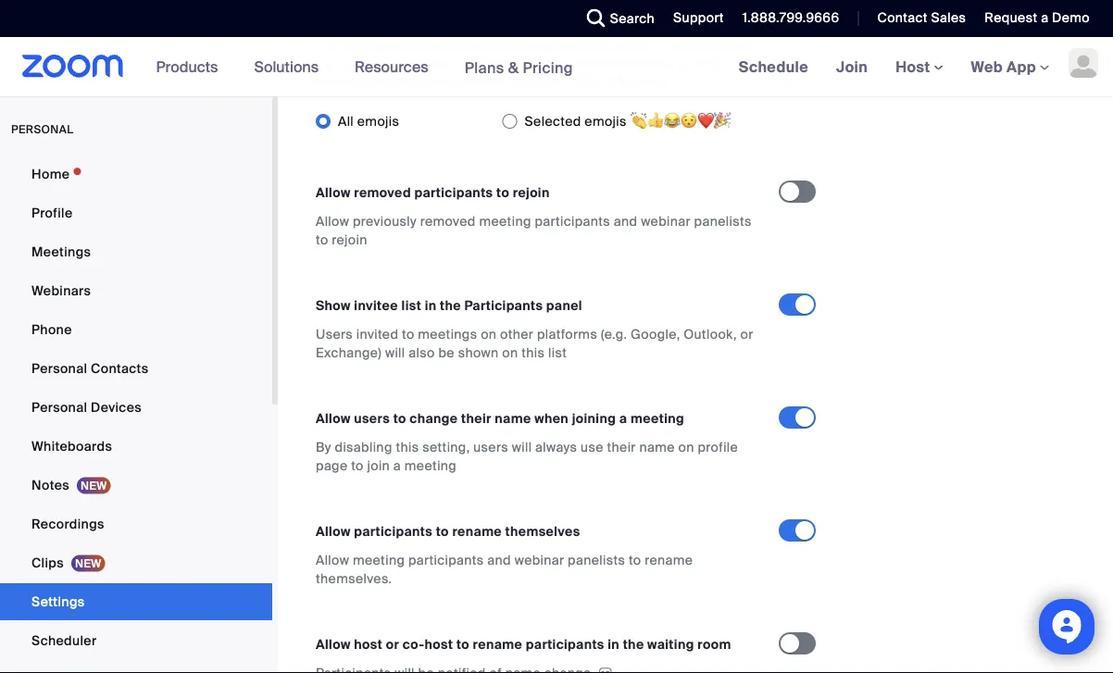 Task type: vqa. For each thing, say whether or not it's contained in the screenshot.
STRATEGY AND PLANNING
no



Task type: describe. For each thing, give the bounding box(es) containing it.
seconds.
[[665, 56, 723, 73]]

zoom logo image
[[22, 55, 124, 78]]

🎉
[[715, 113, 728, 130]]

emojis up they in the right top of the page
[[637, 18, 679, 36]]

😯
[[681, 113, 694, 130]]

page
[[316, 458, 348, 475]]

1 vertical spatial their
[[462, 410, 492, 428]]

10
[[647, 56, 661, 73]]

emojis right all
[[357, 113, 400, 130]]

allow host or co-host to rename participants in the waiting room
[[316, 636, 732, 654]]

previously
[[353, 213, 417, 230]]

when inside 'allow meeting participants to communicate without interrupting by reaction with emojis (e.g. clap, heart, laugh). these emojis are found in the reactions menu in the toolbar, and when selected, they display on the participant's video and in the participants list for 10 seconds. participants can change their emoji skin tone in settings.'
[[563, 37, 596, 54]]

solutions button
[[254, 37, 327, 96]]

google,
[[631, 326, 681, 343]]

devices
[[91, 399, 142, 416]]

participants up support version for allow host or co-host to rename participants in the waiting room icon
[[526, 636, 605, 654]]

schedule
[[739, 57, 809, 76]]

plans & pricing
[[465, 58, 573, 77]]

web app button
[[972, 57, 1050, 76]]

for
[[627, 56, 644, 73]]

waiting
[[648, 636, 695, 654]]

by disabling this setting, users will always use their name on profile page to join a meeting
[[316, 439, 739, 475]]

also
[[409, 345, 435, 362]]

these
[[595, 18, 634, 36]]

personal for personal contacts
[[32, 360, 87, 377]]

whiteboards
[[32, 438, 112, 455]]

meeting right joining
[[631, 410, 685, 428]]

use
[[581, 439, 604, 456]]

sales
[[932, 9, 967, 26]]

a inside by disabling this setting, users will always use their name on profile page to join a meeting
[[394, 458, 401, 475]]

0 vertical spatial rejoin
[[513, 184, 550, 201]]

profile
[[698, 439, 739, 456]]

webinars
[[32, 282, 91, 299]]

allow for allow meeting participants to communicate without interrupting by reaction with emojis (e.g. clap, heart, laugh). these emojis are found in the reactions menu in the toolbar, and when selected, they display on the participant's video and in the participants list for 10 seconds. participants can change their emoji skin tone in settings.
[[316, 0, 349, 17]]

list inside 'allow meeting participants to communicate without interrupting by reaction with emojis (e.g. clap, heart, laugh). these emojis are found in the reactions menu in the toolbar, and when selected, they display on the participant's video and in the participants list for 10 seconds. participants can change their emoji skin tone in settings.'
[[604, 56, 623, 73]]

1.888.799.9666
[[743, 9, 840, 26]]

1 vertical spatial participants
[[465, 297, 543, 315]]

other
[[500, 326, 534, 343]]

personal devices link
[[0, 389, 272, 426]]

participants up themselves.
[[354, 523, 433, 541]]

contacts
[[91, 360, 149, 377]]

recordings
[[32, 516, 104, 533]]

web
[[972, 57, 1003, 76]]

to inside users invited to meetings on other platforms (e.g. google, outlook, or exchange) will also be shown on this list
[[402, 326, 415, 343]]

allow meeting participants to communicate without interrupting by reaction with emojis (e.g. clap, heart, laugh). these emojis are found in the reactions menu in the toolbar, and when selected, they display on the participant's video and in the participants list for 10 seconds. participants can change their emoji skin tone in settings.
[[316, 0, 758, 91]]

1.888.799.9666 button up schedule link
[[743, 9, 840, 26]]

emoji
[[504, 74, 539, 91]]

panel
[[546, 297, 583, 315]]

allow previously removed meeting participants and webinar panelists to rejoin
[[316, 213, 752, 249]]

notes
[[32, 477, 69, 494]]

found
[[707, 18, 743, 36]]

be
[[439, 345, 455, 362]]

clap,
[[476, 18, 506, 36]]

emojis left 👏
[[585, 113, 627, 130]]

meeting inside allow meeting participants and webinar panelists to rename themselves.
[[353, 552, 405, 569]]

to inside allow previously removed meeting participants and webinar panelists to rejoin
[[316, 232, 329, 249]]

allow participants to rename themselves
[[316, 523, 581, 541]]

display
[[692, 37, 737, 54]]

allow for allow removed participants to rejoin
[[316, 184, 351, 201]]

(e.g. inside 'allow meeting participants to communicate without interrupting by reaction with emojis (e.g. clap, heart, laugh). these emojis are found in the reactions menu in the toolbar, and when selected, they display on the participant's video and in the participants list for 10 seconds. participants can change their emoji skin tone in settings.'
[[446, 18, 473, 36]]

product information navigation
[[142, 37, 587, 98]]

in up support version for allow host or co-host to rename participants in the waiting room icon
[[608, 636, 620, 654]]

0 horizontal spatial or
[[386, 636, 399, 654]]

phone
[[32, 321, 72, 338]]

contact sales
[[878, 9, 967, 26]]

webinar inside allow meeting participants and webinar panelists to rename themselves.
[[515, 552, 565, 569]]

personal contacts
[[32, 360, 149, 377]]

in up video
[[446, 37, 457, 54]]

pricing
[[523, 58, 573, 77]]

1.888.799.9666 button up schedule
[[729, 0, 844, 37]]

schedule link
[[725, 37, 823, 96]]

personal devices
[[32, 399, 142, 416]]

meetings navigation
[[725, 37, 1114, 98]]

settings
[[32, 593, 85, 611]]

on up shown
[[481, 326, 497, 343]]

notes link
[[0, 467, 272, 504]]

settings.
[[618, 74, 675, 91]]

or inside users invited to meetings on other platforms (e.g. google, outlook, or exchange) will also be shown on this list
[[741, 326, 754, 343]]

products
[[156, 57, 218, 76]]

clips
[[32, 555, 64, 572]]

0 vertical spatial a
[[1042, 9, 1049, 26]]

webinars link
[[0, 272, 272, 309]]

search
[[610, 10, 655, 27]]

their inside by disabling this setting, users will always use their name on profile page to join a meeting
[[607, 439, 636, 456]]

shown
[[458, 345, 499, 362]]

selected
[[525, 113, 582, 130]]

rename inside allow meeting participants and webinar panelists to rename themselves.
[[645, 552, 693, 569]]

demo
[[1053, 9, 1091, 26]]

meetings link
[[0, 233, 272, 271]]

products button
[[156, 37, 226, 96]]

invited
[[357, 326, 399, 343]]

home
[[32, 165, 70, 183]]

on down the other
[[502, 345, 518, 362]]

participants up skin
[[525, 56, 601, 73]]

always
[[536, 439, 577, 456]]

clips link
[[0, 545, 272, 582]]

meeting inside 'allow meeting participants to communicate without interrupting by reaction with emojis (e.g. clap, heart, laugh). these emojis are found in the reactions menu in the toolbar, and when selected, they display on the participant's video and in the participants list for 10 seconds. participants can change their emoji skin tone in settings.'
[[353, 0, 405, 17]]

(e.g. inside users invited to meetings on other platforms (e.g. google, outlook, or exchange) will also be shown on this list
[[601, 326, 628, 343]]

to inside 'allow meeting participants to communicate without interrupting by reaction with emojis (e.g. clap, heart, laugh). these emojis are found in the reactions menu in the toolbar, and when selected, they display on the participant's video and in the participants list for 10 seconds. participants can change their emoji skin tone in settings.'
[[488, 0, 500, 17]]

&
[[508, 58, 519, 77]]

will inside by disabling this setting, users will always use their name on profile page to join a meeting
[[512, 439, 532, 456]]

change inside 'allow meeting participants to communicate without interrupting by reaction with emojis (e.g. clap, heart, laugh). these emojis are found in the reactions menu in the toolbar, and when selected, they display on the participant's video and in the participants list for 10 seconds. participants can change their emoji skin tone in settings.'
[[421, 74, 469, 91]]

👏
[[631, 113, 644, 130]]

communicate
[[504, 0, 590, 17]]

toolbar,
[[485, 37, 532, 54]]

resources button
[[355, 37, 437, 96]]

joining
[[572, 410, 616, 428]]

rejoin inside allow previously removed meeting participants and webinar panelists to rejoin
[[332, 232, 368, 249]]

👍
[[647, 113, 661, 130]]

in right found
[[746, 18, 758, 36]]

host button
[[896, 57, 944, 76]]



Task type: locate. For each thing, give the bounding box(es) containing it.
2 vertical spatial their
[[607, 439, 636, 456]]

name inside by disabling this setting, users will always use their name on profile page to join a meeting
[[640, 439, 675, 456]]

on down found
[[740, 37, 756, 54]]

1 horizontal spatial this
[[522, 345, 545, 362]]

rename up allow meeting participants and webinar panelists to rename themselves.
[[452, 523, 502, 541]]

4 allow from the top
[[316, 410, 351, 428]]

change down video
[[421, 74, 469, 91]]

0 vertical spatial removed
[[354, 184, 411, 201]]

video
[[421, 56, 456, 73]]

platforms
[[537, 326, 598, 343]]

1 horizontal spatial list
[[549, 345, 567, 362]]

request a demo
[[985, 9, 1091, 26]]

participants
[[409, 0, 484, 17], [525, 56, 601, 73], [415, 184, 493, 201], [535, 213, 611, 230], [354, 523, 433, 541], [409, 552, 484, 569], [526, 636, 605, 654]]

on inside by disabling this setting, users will always use their name on profile page to join a meeting
[[679, 439, 695, 456]]

list
[[604, 56, 623, 73], [402, 297, 422, 315], [549, 345, 567, 362]]

this down the other
[[522, 345, 545, 362]]

6 allow from the top
[[316, 552, 349, 569]]

0 horizontal spatial a
[[394, 458, 401, 475]]

1 horizontal spatial or
[[741, 326, 754, 343]]

2 horizontal spatial list
[[604, 56, 623, 73]]

(e.g. left google,
[[601, 326, 628, 343]]

on inside 'allow meeting participants to communicate without interrupting by reaction with emojis (e.g. clap, heart, laugh). these emojis are found in the reactions menu in the toolbar, and when selected, they display on the participant's video and in the participants list for 10 seconds. participants can change their emoji skin tone in settings.'
[[740, 37, 756, 54]]

(e.g. left the clap, on the top of the page
[[446, 18, 473, 36]]

removed inside allow previously removed meeting participants and webinar panelists to rejoin
[[420, 213, 476, 230]]

when
[[563, 37, 596, 54], [535, 410, 569, 428]]

removed up previously
[[354, 184, 411, 201]]

join
[[367, 458, 390, 475]]

0 vertical spatial this
[[522, 345, 545, 362]]

1 vertical spatial or
[[386, 636, 399, 654]]

and inside allow previously removed meeting participants and webinar panelists to rejoin
[[614, 213, 638, 230]]

name left profile
[[640, 439, 675, 456]]

personal for personal devices
[[32, 399, 87, 416]]

0 vertical spatial rename
[[452, 523, 502, 541]]

themselves.
[[316, 571, 392, 588]]

participants inside 'allow meeting participants to communicate without interrupting by reaction with emojis (e.g. clap, heart, laugh). these emojis are found in the reactions menu in the toolbar, and when selected, they display on the participant's video and in the participants list for 10 seconds. participants can change their emoji skin tone in settings.'
[[316, 74, 391, 91]]

❤️
[[698, 113, 711, 130]]

or
[[741, 326, 754, 343], [386, 636, 399, 654]]

0 vertical spatial change
[[421, 74, 469, 91]]

webinar
[[641, 213, 691, 230], [515, 552, 565, 569]]

support version for allow host or co-host to rename participants in the waiting room image
[[596, 668, 615, 674]]

allow for allow previously removed meeting participants and webinar panelists to rejoin
[[316, 213, 349, 230]]

users
[[316, 326, 353, 343]]

plans & pricing link
[[465, 58, 573, 77], [465, 58, 573, 77]]

home link
[[0, 156, 272, 193]]

rejoin up allow previously removed meeting participants and webinar panelists to rejoin
[[513, 184, 550, 201]]

1 vertical spatial this
[[396, 439, 419, 456]]

list right the 'invitee'
[[402, 297, 422, 315]]

plans
[[465, 58, 505, 77]]

2 vertical spatial list
[[549, 345, 567, 362]]

rename up waiting
[[645, 552, 693, 569]]

request a demo link
[[971, 0, 1114, 37], [985, 9, 1091, 26]]

allow for allow meeting participants and webinar panelists to rename themselves.
[[316, 552, 349, 569]]

personal up whiteboards
[[32, 399, 87, 416]]

allow users to change their name when joining a meeting
[[316, 410, 685, 428]]

0 horizontal spatial users
[[354, 410, 390, 428]]

1 horizontal spatial participants
[[465, 297, 543, 315]]

1 horizontal spatial name
[[640, 439, 675, 456]]

participants down 'allow participants to rename themselves'
[[409, 552, 484, 569]]

1 vertical spatial rejoin
[[332, 232, 368, 249]]

personal
[[11, 122, 74, 137]]

whiteboards link
[[0, 428, 272, 465]]

list down platforms
[[549, 345, 567, 362]]

selected,
[[600, 37, 658, 54]]

contact
[[878, 9, 928, 26]]

contact sales link
[[864, 0, 971, 37], [878, 9, 967, 26]]

5 allow from the top
[[316, 523, 351, 541]]

resources
[[355, 57, 429, 76]]

1 horizontal spatial removed
[[420, 213, 476, 230]]

0 horizontal spatial participants
[[316, 74, 391, 91]]

users
[[354, 410, 390, 428], [474, 439, 509, 456]]

0 horizontal spatial list
[[402, 297, 422, 315]]

show invitee list in the participants panel
[[316, 297, 583, 315]]

support link
[[660, 0, 729, 37], [674, 9, 724, 26]]

1 horizontal spatial (e.g.
[[601, 326, 628, 343]]

tone
[[572, 74, 600, 91]]

panelists inside allow previously removed meeting participants and webinar panelists to rejoin
[[694, 213, 752, 230]]

1 allow from the top
[[316, 0, 349, 17]]

and inside allow meeting participants and webinar panelists to rename themselves.
[[488, 552, 511, 569]]

and
[[536, 37, 559, 54], [459, 56, 483, 73], [614, 213, 638, 230], [488, 552, 511, 569]]

allow inside allow previously removed meeting participants and webinar panelists to rejoin
[[316, 213, 349, 230]]

users inside by disabling this setting, users will always use their name on profile page to join a meeting
[[474, 439, 509, 456]]

list left for
[[604, 56, 623, 73]]

list inside users invited to meetings on other platforms (e.g. google, outlook, or exchange) will also be shown on this list
[[549, 345, 567, 362]]

0 vertical spatial their
[[472, 74, 501, 91]]

can
[[395, 74, 418, 91]]

0 vertical spatial panelists
[[694, 213, 752, 230]]

users down allow users to change their name when joining a meeting
[[474, 439, 509, 456]]

0 vertical spatial will
[[385, 345, 405, 362]]

0 horizontal spatial this
[[396, 439, 419, 456]]

😂
[[664, 113, 678, 130]]

allow inside allow meeting participants and webinar panelists to rename themselves.
[[316, 552, 349, 569]]

0 horizontal spatial webinar
[[515, 552, 565, 569]]

rename down allow meeting participants and webinar panelists to rename themselves.
[[473, 636, 523, 654]]

(e.g.
[[446, 18, 473, 36], [601, 326, 628, 343]]

banner
[[0, 37, 1114, 98]]

all
[[338, 113, 354, 130]]

1 horizontal spatial will
[[512, 439, 532, 456]]

allow for allow users to change their name when joining a meeting
[[316, 410, 351, 428]]

in up meetings at left
[[425, 297, 437, 315]]

1 vertical spatial change
[[410, 410, 458, 428]]

1 vertical spatial personal
[[32, 399, 87, 416]]

participants up previously
[[415, 184, 493, 201]]

0 vertical spatial participants
[[316, 74, 391, 91]]

0 vertical spatial (e.g.
[[446, 18, 473, 36]]

option group
[[316, 107, 831, 137]]

to
[[488, 0, 500, 17], [497, 184, 510, 201], [316, 232, 329, 249], [402, 326, 415, 343], [393, 410, 407, 428], [351, 458, 364, 475], [436, 523, 449, 541], [629, 552, 642, 569], [457, 636, 470, 654]]

meeting inside allow previously removed meeting participants and webinar panelists to rejoin
[[479, 213, 532, 230]]

in left &
[[487, 56, 498, 73]]

0 vertical spatial or
[[741, 326, 754, 343]]

meeting down "setting,"
[[405, 458, 457, 475]]

name up by disabling this setting, users will always use their name on profile page to join a meeting
[[495, 410, 531, 428]]

emojis
[[401, 18, 443, 36], [637, 18, 679, 36], [357, 113, 400, 130], [585, 113, 627, 130]]

1 horizontal spatial a
[[620, 410, 628, 428]]

will inside users invited to meetings on other platforms (e.g. google, outlook, or exchange) will also be shown on this list
[[385, 345, 405, 362]]

profile picture image
[[1069, 48, 1099, 78]]

a
[[1042, 9, 1049, 26], [620, 410, 628, 428], [394, 458, 401, 475]]

personal down phone
[[32, 360, 87, 377]]

to inside by disabling this setting, users will always use their name on profile page to join a meeting
[[351, 458, 364, 475]]

allow inside 'allow meeting participants to communicate without interrupting by reaction with emojis (e.g. clap, heart, laugh). these emojis are found in the reactions menu in the toolbar, and when selected, they display on the participant's video and in the participants list for 10 seconds. participants can change their emoji skin tone in settings.'
[[316, 0, 349, 17]]

their inside 'allow meeting participants to communicate without interrupting by reaction with emojis (e.g. clap, heart, laugh). these emojis are found in the reactions menu in the toolbar, and when selected, they display on the participant's video and in the participants list for 10 seconds. participants can change their emoji skin tone in settings.'
[[472, 74, 501, 91]]

1 host from the left
[[354, 636, 383, 654]]

this inside by disabling this setting, users will always use their name on profile page to join a meeting
[[396, 439, 419, 456]]

0 horizontal spatial rejoin
[[332, 232, 368, 249]]

or right the outlook, at right
[[741, 326, 754, 343]]

when up 'always'
[[535, 410, 569, 428]]

selected emojis 👏 👍 😂 😯 ❤️ 🎉
[[525, 113, 728, 130]]

allow meeting participants and webinar panelists to rename themselves.
[[316, 552, 693, 588]]

1 vertical spatial will
[[512, 439, 532, 456]]

1 horizontal spatial webinar
[[641, 213, 691, 230]]

menu
[[407, 37, 443, 54]]

laugh).
[[550, 18, 592, 36]]

0 horizontal spatial (e.g.
[[446, 18, 473, 36]]

0 vertical spatial webinar
[[641, 213, 691, 230]]

disabling
[[335, 439, 393, 456]]

banner containing products
[[0, 37, 1114, 98]]

1 vertical spatial when
[[535, 410, 569, 428]]

removed down allow removed participants to rejoin
[[420, 213, 476, 230]]

exchange)
[[316, 345, 382, 362]]

0 horizontal spatial will
[[385, 345, 405, 362]]

allow for allow participants to rename themselves
[[316, 523, 351, 541]]

support
[[674, 9, 724, 26]]

1 vertical spatial webinar
[[515, 552, 565, 569]]

meeting up with
[[353, 0, 405, 17]]

meeting
[[353, 0, 405, 17], [479, 213, 532, 230], [631, 410, 685, 428], [405, 458, 457, 475], [353, 552, 405, 569]]

web app
[[972, 57, 1037, 76]]

1 vertical spatial removed
[[420, 213, 476, 230]]

this left "setting,"
[[396, 439, 419, 456]]

3 allow from the top
[[316, 213, 349, 230]]

by
[[316, 439, 331, 456]]

allow removed participants to rejoin
[[316, 184, 550, 201]]

participants down participant's
[[316, 74, 391, 91]]

themselves
[[506, 523, 581, 541]]

when down laugh).
[[563, 37, 596, 54]]

their right use
[[607, 439, 636, 456]]

without
[[594, 0, 640, 17]]

2 allow from the top
[[316, 184, 351, 201]]

personal menu menu
[[0, 156, 272, 674]]

1 horizontal spatial panelists
[[694, 213, 752, 230]]

meeting inside by disabling this setting, users will always use their name on profile page to join a meeting
[[405, 458, 457, 475]]

by
[[721, 0, 735, 17]]

0 horizontal spatial removed
[[354, 184, 411, 201]]

allow
[[316, 0, 349, 17], [316, 184, 351, 201], [316, 213, 349, 230], [316, 410, 351, 428], [316, 523, 351, 541], [316, 552, 349, 569], [316, 636, 351, 654]]

users invited to meetings on other platforms (e.g. google, outlook, or exchange) will also be shown on this list
[[316, 326, 754, 362]]

host
[[354, 636, 383, 654], [425, 636, 453, 654]]

setting,
[[423, 439, 470, 456]]

1 horizontal spatial host
[[425, 636, 453, 654]]

0 horizontal spatial panelists
[[568, 552, 626, 569]]

name
[[495, 410, 531, 428], [640, 439, 675, 456]]

settings link
[[0, 584, 272, 621]]

will left 'always'
[[512, 439, 532, 456]]

2 horizontal spatial a
[[1042, 9, 1049, 26]]

application
[[316, 665, 763, 674]]

1 horizontal spatial users
[[474, 439, 509, 456]]

join
[[837, 57, 868, 76]]

join link
[[823, 37, 882, 96]]

their up "setting,"
[[462, 410, 492, 428]]

personal contacts link
[[0, 350, 272, 387]]

0 vertical spatial personal
[[32, 360, 87, 377]]

on left profile
[[679, 439, 695, 456]]

phone link
[[0, 311, 272, 348]]

1 horizontal spatial rejoin
[[513, 184, 550, 201]]

host
[[896, 57, 934, 76]]

webinar inside allow previously removed meeting participants and webinar panelists to rejoin
[[641, 213, 691, 230]]

they
[[662, 37, 689, 54]]

0 horizontal spatial name
[[495, 410, 531, 428]]

participant's
[[340, 56, 418, 73]]

this inside users invited to meetings on other platforms (e.g. google, outlook, or exchange) will also be shown on this list
[[522, 345, 545, 362]]

to inside allow meeting participants and webinar panelists to rename themselves.
[[629, 552, 642, 569]]

participants inside allow previously removed meeting participants and webinar panelists to rejoin
[[535, 213, 611, 230]]

will
[[385, 345, 405, 362], [512, 439, 532, 456]]

in
[[746, 18, 758, 36], [446, 37, 457, 54], [487, 56, 498, 73], [604, 74, 615, 91], [425, 297, 437, 315], [608, 636, 620, 654]]

1 vertical spatial users
[[474, 439, 509, 456]]

participants up panel
[[535, 213, 611, 230]]

in right tone
[[604, 74, 615, 91]]

search button
[[573, 0, 660, 37]]

a left demo
[[1042, 9, 1049, 26]]

or left co-
[[386, 636, 399, 654]]

1 vertical spatial panelists
[[568, 552, 626, 569]]

option group containing all emojis
[[316, 107, 831, 137]]

meetings
[[418, 326, 478, 343]]

allow for allow host or co-host to rename participants in the waiting room
[[316, 636, 351, 654]]

emojis up menu
[[401, 18, 443, 36]]

2 personal from the top
[[32, 399, 87, 416]]

invitee
[[354, 297, 398, 315]]

meeting down allow removed participants to rejoin
[[479, 213, 532, 230]]

change up "setting,"
[[410, 410, 458, 428]]

1 vertical spatial name
[[640, 439, 675, 456]]

0 vertical spatial users
[[354, 410, 390, 428]]

0 vertical spatial when
[[563, 37, 596, 54]]

1 vertical spatial a
[[620, 410, 628, 428]]

participants up menu
[[409, 0, 484, 17]]

1 personal from the top
[[32, 360, 87, 377]]

panelists
[[694, 213, 752, 230], [568, 552, 626, 569]]

2 vertical spatial rename
[[473, 636, 523, 654]]

7 allow from the top
[[316, 636, 351, 654]]

panelists inside allow meeting participants and webinar panelists to rename themselves.
[[568, 552, 626, 569]]

1 vertical spatial (e.g.
[[601, 326, 628, 343]]

1 vertical spatial rename
[[645, 552, 693, 569]]

0 horizontal spatial host
[[354, 636, 383, 654]]

will down the invited
[[385, 345, 405, 362]]

skin
[[543, 74, 568, 91]]

a right join
[[394, 458, 401, 475]]

0 vertical spatial name
[[495, 410, 531, 428]]

meeting up themselves.
[[353, 552, 405, 569]]

participants inside allow meeting participants and webinar panelists to rename themselves.
[[409, 552, 484, 569]]

rename
[[452, 523, 502, 541], [645, 552, 693, 569], [473, 636, 523, 654]]

users up disabling
[[354, 410, 390, 428]]

participants up the other
[[465, 297, 543, 315]]

0 vertical spatial list
[[604, 56, 623, 73]]

1 vertical spatial list
[[402, 297, 422, 315]]

2 vertical spatial a
[[394, 458, 401, 475]]

2 host from the left
[[425, 636, 453, 654]]

rejoin down previously
[[332, 232, 368, 249]]

a right joining
[[620, 410, 628, 428]]

outlook,
[[684, 326, 737, 343]]

interrupting
[[643, 0, 717, 17]]

their left &
[[472, 74, 501, 91]]



